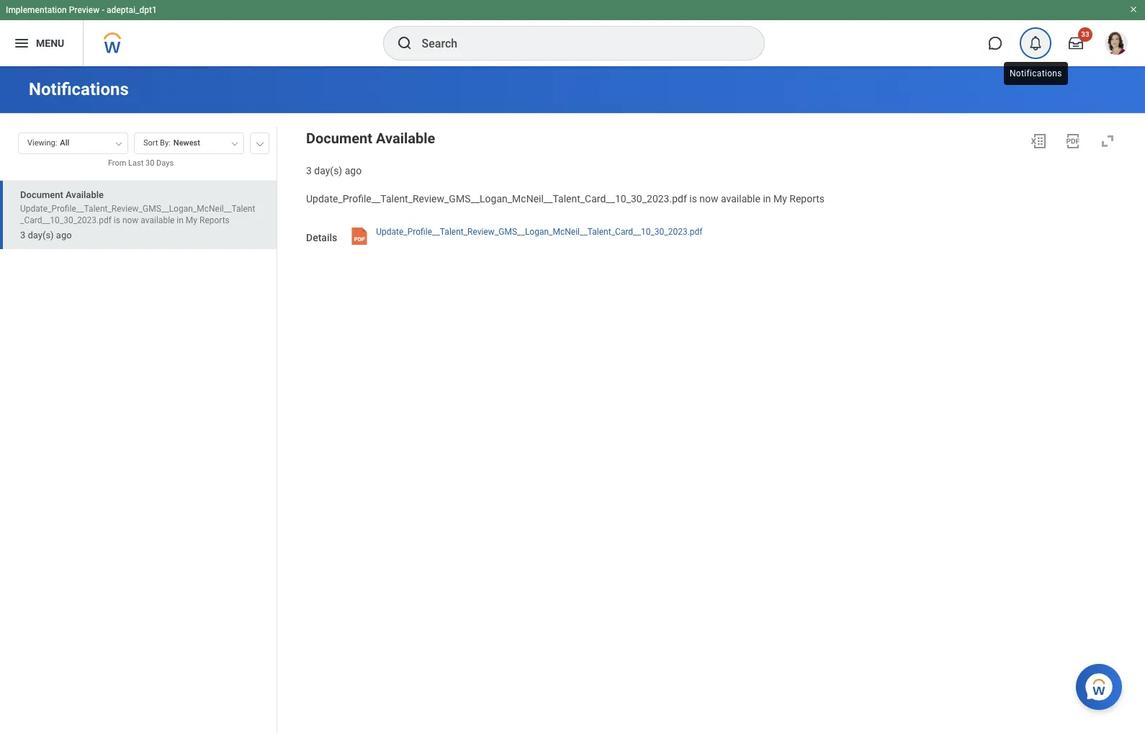 Task type: describe. For each thing, give the bounding box(es) containing it.
1 horizontal spatial in
[[763, 193, 771, 204]]

1 horizontal spatial now
[[700, 193, 719, 204]]

in inside document available update_profile__talent_review_gms__logan_mcneil__talent _card__10_30_2023.pdf is now available in my reports 3 day(s) ago
[[177, 215, 184, 225]]

document for document available
[[306, 130, 373, 147]]

3 inside document available "region"
[[306, 165, 312, 177]]

menu button
[[0, 20, 83, 66]]

update_profile__talent_review_gms__logan_mcneil__talent
[[20, 204, 255, 214]]

menu banner
[[0, 0, 1146, 66]]

notifications inside "main content"
[[29, 79, 129, 99]]

search image
[[396, 35, 413, 52]]

my inside document available update_profile__talent_review_gms__logan_mcneil__talent _card__10_30_2023.pdf is now available in my reports 3 day(s) ago
[[186, 215, 197, 225]]

export to excel image
[[1030, 133, 1048, 150]]

3 day(s) ago
[[306, 165, 362, 177]]

document for document available update_profile__talent_review_gms__logan_mcneil__talent _card__10_30_2023.pdf is now available in my reports 3 day(s) ago
[[20, 189, 63, 200]]

notifications main content
[[0, 66, 1146, 734]]

by:
[[160, 138, 171, 148]]

days
[[156, 159, 174, 168]]

implementation preview -   adeptai_dpt1
[[6, 5, 157, 15]]

justify image
[[13, 35, 30, 52]]

now inside document available update_profile__talent_review_gms__logan_mcneil__talent _card__10_30_2023.pdf is now available in my reports 3 day(s) ago
[[122, 215, 139, 225]]

from
[[108, 159, 126, 168]]

1 horizontal spatial is
[[690, 193, 697, 204]]

update_profile__talent_review_gms__logan_mcneil__talent_card__10_30_2023.pdf is now available in my reports
[[306, 193, 825, 204]]

fullscreen image
[[1100, 133, 1117, 150]]

update_profile__talent_review_gms__logan_mcneil__talent_card__10_30_2023.pdf for update_profile__talent_review_gms__logan_mcneil__talent_card__10_30_2023.pdf is now available in my reports
[[306, 193, 687, 204]]

more image
[[256, 139, 264, 146]]

profile logan mcneil image
[[1105, 32, 1128, 58]]

inbox large image
[[1069, 36, 1084, 50]]

menu
[[36, 37, 64, 49]]

day(s) inside document available update_profile__talent_review_gms__logan_mcneil__talent _card__10_30_2023.pdf is now available in my reports 3 day(s) ago
[[28, 230, 54, 241]]

document available region
[[306, 127, 1123, 178]]

notifications element
[[1016, 27, 1056, 59]]

notifications tooltip
[[1002, 59, 1071, 88]]

last
[[128, 159, 144, 168]]

notifications inside tooltip
[[1010, 68, 1063, 79]]

close environment banner image
[[1130, 5, 1138, 14]]

reports inside document available update_profile__talent_review_gms__logan_mcneil__talent _card__10_30_2023.pdf is now available in my reports 3 day(s) ago
[[200, 215, 230, 225]]

newest
[[174, 138, 200, 148]]

ago inside document available update_profile__talent_review_gms__logan_mcneil__talent _card__10_30_2023.pdf is now available in my reports 3 day(s) ago
[[56, 230, 72, 241]]



Task type: locate. For each thing, give the bounding box(es) containing it.
0 vertical spatial available
[[721, 193, 761, 204]]

sort by: newest
[[143, 138, 200, 148]]

0 vertical spatial available
[[376, 130, 435, 147]]

_card__10_30_2023.pdf
[[20, 215, 112, 225]]

0 horizontal spatial day(s)
[[28, 230, 54, 241]]

reports
[[790, 193, 825, 204], [200, 215, 230, 225]]

-
[[102, 5, 105, 15]]

ago inside document available "region"
[[345, 165, 362, 177]]

notifications large image
[[1029, 36, 1043, 50]]

ago down the _card__10_30_2023.pdf
[[56, 230, 72, 241]]

my
[[774, 193, 787, 204], [186, 215, 197, 225]]

1 vertical spatial 3
[[20, 230, 25, 241]]

available down document available "region"
[[721, 193, 761, 204]]

0 vertical spatial reports
[[790, 193, 825, 204]]

0 vertical spatial now
[[700, 193, 719, 204]]

3
[[306, 165, 312, 177], [20, 230, 25, 241]]

available down update_profile__talent_review_gms__logan_mcneil__talent
[[141, 215, 175, 225]]

0 vertical spatial 3
[[306, 165, 312, 177]]

update_profile__talent_review_gms__logan_mcneil__talent_card__10_30_2023.pdf link
[[376, 223, 703, 248]]

document up 3 day(s) ago
[[306, 130, 373, 147]]

update_profile__talent_review_gms__logan_mcneil__talent_card__10_30_2023.pdf down update_profile__talent_review_gms__logan_mcneil__talent_card__10_30_2023.pdf is now available in my reports
[[376, 227, 703, 237]]

1 vertical spatial update_profile__talent_review_gms__logan_mcneil__talent_card__10_30_2023.pdf
[[376, 227, 703, 237]]

33 button
[[1061, 27, 1093, 59]]

0 horizontal spatial is
[[114, 215, 120, 225]]

details
[[306, 232, 337, 243]]

viewing: all
[[27, 138, 69, 148]]

tab panel inside notifications "main content"
[[0, 126, 277, 734]]

in down update_profile__talent_review_gms__logan_mcneil__talent
[[177, 215, 184, 225]]

1 vertical spatial available
[[141, 215, 175, 225]]

0 horizontal spatial now
[[122, 215, 139, 225]]

1 vertical spatial ago
[[56, 230, 72, 241]]

is
[[690, 193, 697, 204], [114, 215, 120, 225]]

ago
[[345, 165, 362, 177], [56, 230, 72, 241]]

available for document available
[[376, 130, 435, 147]]

1 horizontal spatial my
[[774, 193, 787, 204]]

viewing:
[[27, 138, 57, 148]]

from last 30 days
[[108, 159, 174, 168]]

now
[[700, 193, 719, 204], [122, 215, 139, 225]]

available
[[376, 130, 435, 147], [66, 189, 104, 200]]

1 horizontal spatial available
[[376, 130, 435, 147]]

available inside document available update_profile__talent_review_gms__logan_mcneil__talent _card__10_30_2023.pdf is now available in my reports 3 day(s) ago
[[141, 215, 175, 225]]

3 up details
[[306, 165, 312, 177]]

0 vertical spatial my
[[774, 193, 787, 204]]

0 vertical spatial day(s)
[[314, 165, 342, 177]]

update_profile__talent_review_gms__logan_mcneil__talent_card__10_30_2023.pdf for update_profile__talent_review_gms__logan_mcneil__talent_card__10_30_2023.pdf
[[376, 227, 703, 237]]

3 inside document available update_profile__talent_review_gms__logan_mcneil__talent _card__10_30_2023.pdf is now available in my reports 3 day(s) ago
[[20, 230, 25, 241]]

0 horizontal spatial 3
[[20, 230, 25, 241]]

1 vertical spatial day(s)
[[28, 230, 54, 241]]

preview
[[69, 5, 100, 15]]

1 vertical spatial my
[[186, 215, 197, 225]]

0 horizontal spatial notifications
[[29, 79, 129, 99]]

document inside document available update_profile__talent_review_gms__logan_mcneil__talent _card__10_30_2023.pdf is now available in my reports 3 day(s) ago
[[20, 189, 63, 200]]

0 horizontal spatial available
[[66, 189, 104, 200]]

in down document available "region"
[[763, 193, 771, 204]]

update_profile__talent_review_gms__logan_mcneil__talent_card__10_30_2023.pdf up "update_profile__talent_review_gms__logan_mcneil__talent_card__10_30_2023.pdf" "link"
[[306, 193, 687, 204]]

1 vertical spatial reports
[[200, 215, 230, 225]]

1 horizontal spatial available
[[721, 193, 761, 204]]

0 vertical spatial update_profile__talent_review_gms__logan_mcneil__talent_card__10_30_2023.pdf
[[306, 193, 687, 204]]

document available update_profile__talent_review_gms__logan_mcneil__talent _card__10_30_2023.pdf is now available in my reports 3 day(s) ago
[[20, 189, 255, 241]]

available for document available update_profile__talent_review_gms__logan_mcneil__talent _card__10_30_2023.pdf is now available in my reports 3 day(s) ago
[[66, 189, 104, 200]]

1 vertical spatial in
[[177, 215, 184, 225]]

0 vertical spatial in
[[763, 193, 771, 204]]

day(s) down document available
[[314, 165, 342, 177]]

0 vertical spatial is
[[690, 193, 697, 204]]

sort
[[143, 138, 158, 148]]

1 horizontal spatial day(s)
[[314, 165, 342, 177]]

0 horizontal spatial in
[[177, 215, 184, 225]]

is down update_profile__talent_review_gms__logan_mcneil__talent
[[114, 215, 120, 225]]

Search Workday  search field
[[422, 27, 735, 59]]

0 vertical spatial notifications
[[1010, 68, 1063, 79]]

0 vertical spatial document
[[306, 130, 373, 147]]

available inside document available update_profile__talent_review_gms__logan_mcneil__talent _card__10_30_2023.pdf is now available in my reports 3 day(s) ago
[[66, 189, 104, 200]]

now down update_profile__talent_review_gms__logan_mcneil__talent
[[122, 215, 139, 225]]

0 horizontal spatial my
[[186, 215, 197, 225]]

notifications down "notifications" 'element'
[[1010, 68, 1063, 79]]

notifications
[[1010, 68, 1063, 79], [29, 79, 129, 99]]

is down document available "region"
[[690, 193, 697, 204]]

1 horizontal spatial document
[[306, 130, 373, 147]]

0 horizontal spatial ago
[[56, 230, 72, 241]]

1 horizontal spatial 3
[[306, 165, 312, 177]]

day(s) down the _card__10_30_2023.pdf
[[28, 230, 54, 241]]

day(s)
[[314, 165, 342, 177], [28, 230, 54, 241]]

1 horizontal spatial reports
[[790, 193, 825, 204]]

30
[[146, 159, 154, 168]]

implementation
[[6, 5, 67, 15]]

0 horizontal spatial document
[[20, 189, 63, 200]]

1 horizontal spatial ago
[[345, 165, 362, 177]]

available
[[721, 193, 761, 204], [141, 215, 175, 225]]

document
[[306, 130, 373, 147], [20, 189, 63, 200]]

0 horizontal spatial available
[[141, 215, 175, 225]]

notifications down menu
[[29, 79, 129, 99]]

update_profile__talent_review_gms__logan_mcneil__talent_card__10_30_2023.pdf
[[306, 193, 687, 204], [376, 227, 703, 237]]

day(s) inside document available "region"
[[314, 165, 342, 177]]

document available
[[306, 130, 435, 147]]

1 horizontal spatial notifications
[[1010, 68, 1063, 79]]

in
[[763, 193, 771, 204], [177, 215, 184, 225]]

1 vertical spatial available
[[66, 189, 104, 200]]

document inside "region"
[[306, 130, 373, 147]]

tab panel containing document available
[[0, 126, 277, 734]]

ago down document available
[[345, 165, 362, 177]]

view printable version (pdf) image
[[1065, 133, 1082, 150]]

1 vertical spatial notifications
[[29, 79, 129, 99]]

document up the _card__10_30_2023.pdf
[[20, 189, 63, 200]]

3 down the _card__10_30_2023.pdf
[[20, 230, 25, 241]]

tab panel
[[0, 126, 277, 734]]

0 horizontal spatial reports
[[200, 215, 230, 225]]

1 vertical spatial now
[[122, 215, 139, 225]]

1 vertical spatial document
[[20, 189, 63, 200]]

0 vertical spatial ago
[[345, 165, 362, 177]]

33
[[1082, 30, 1090, 38]]

now down document available "region"
[[700, 193, 719, 204]]

all
[[60, 138, 69, 148]]

1 vertical spatial is
[[114, 215, 120, 225]]

available inside "region"
[[376, 130, 435, 147]]

adeptai_dpt1
[[107, 5, 157, 15]]

is inside document available update_profile__talent_review_gms__logan_mcneil__talent _card__10_30_2023.pdf is now available in my reports 3 day(s) ago
[[114, 215, 120, 225]]



Task type: vqa. For each thing, say whether or not it's contained in the screenshot.
Document associated with Document Available
yes



